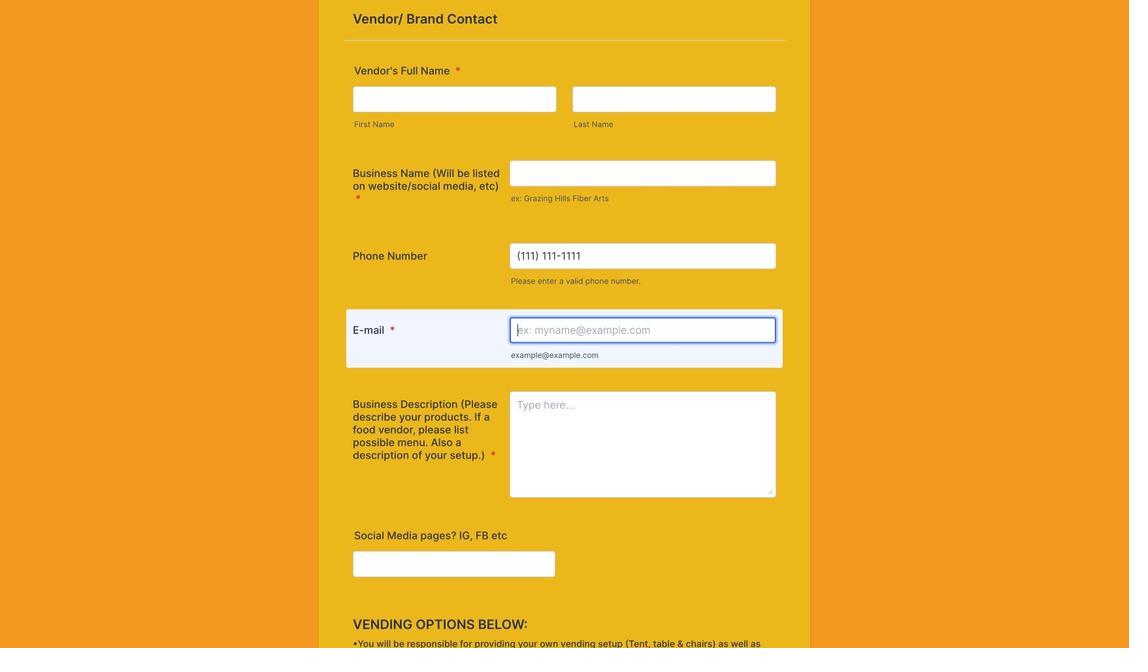 Task type: describe. For each thing, give the bounding box(es) containing it.
ex: myname@example.com email field
[[510, 317, 777, 343]]

Type here... text field
[[510, 391, 777, 498]]



Task type: locate. For each thing, give the bounding box(es) containing it.
None text field
[[353, 551, 556, 577]]

None text field
[[353, 86, 557, 112], [573, 86, 777, 112], [510, 160, 777, 187], [353, 86, 557, 112], [573, 86, 777, 112], [510, 160, 777, 187]]

  telephone field
[[510, 243, 777, 269]]



